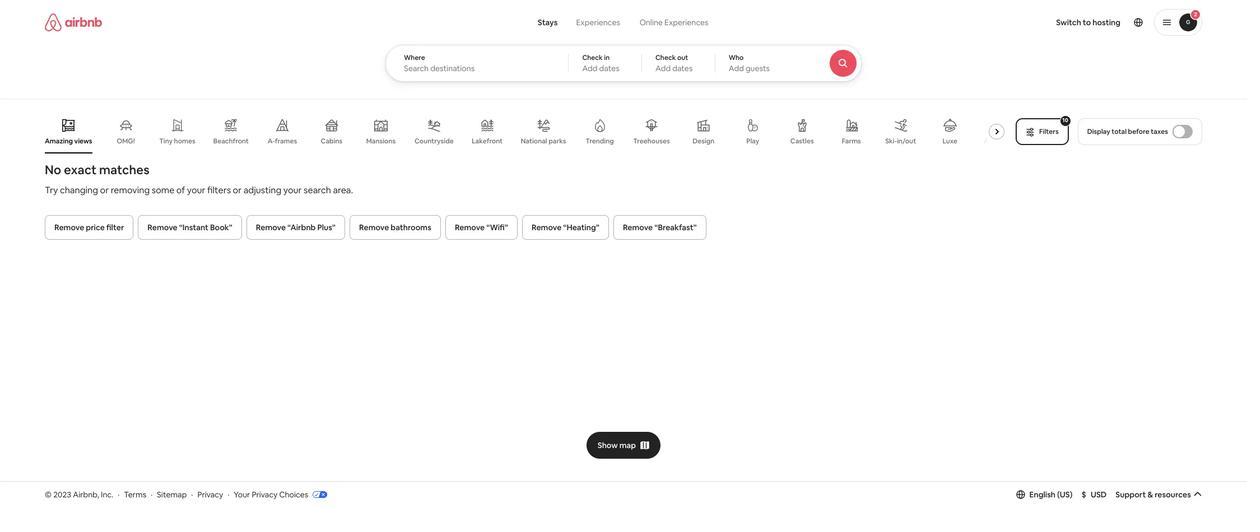 Task type: describe. For each thing, give the bounding box(es) containing it.
mansions
[[366, 137, 396, 146]]

stays
[[538, 17, 558, 27]]

luxe
[[943, 137, 958, 146]]

amazing views
[[45, 137, 92, 146]]

no exact matches
[[45, 162, 149, 178]]

amazing for amazing views
[[45, 137, 73, 146]]

2 your from the left
[[283, 184, 302, 196]]

privacy inside 'your privacy choices' link
[[252, 490, 278, 500]]

beachfront
[[213, 137, 249, 146]]

frames
[[275, 137, 297, 146]]

remove for remove "instant book"
[[148, 222, 177, 233]]

switch to hosting link
[[1050, 11, 1128, 34]]

©
[[45, 490, 52, 500]]

bathrooms
[[391, 222, 431, 233]]

farms
[[842, 137, 861, 146]]

remove for remove "wifi"
[[455, 222, 485, 233]]

remove "wifi" link
[[445, 215, 518, 240]]

online experiences link
[[630, 11, 719, 34]]

2 or from the left
[[233, 184, 242, 196]]

trending
[[586, 137, 614, 146]]

your privacy choices link
[[234, 490, 327, 500]]

remove for remove "airbnb plus"
[[256, 222, 286, 233]]

dates for check out add dates
[[673, 63, 693, 73]]

switch to hosting
[[1057, 17, 1121, 27]]

display total before taxes
[[1088, 127, 1169, 136]]

tiny homes
[[160, 137, 195, 146]]

search
[[304, 184, 331, 196]]

ski-in/out
[[886, 137, 916, 146]]

filters button
[[1016, 118, 1069, 145]]

profile element
[[736, 0, 1203, 45]]

remove bathrooms link
[[350, 215, 441, 240]]

homes
[[174, 137, 195, 146]]

privacy link
[[197, 490, 223, 500]]

to
[[1083, 17, 1091, 27]]

support & resources
[[1116, 490, 1191, 500]]

online
[[640, 17, 663, 27]]

check out add dates
[[656, 53, 693, 73]]

countryside
[[415, 137, 454, 146]]

price
[[86, 222, 105, 233]]

check for check in add dates
[[583, 53, 603, 62]]

group containing amazing views
[[45, 110, 1031, 154]]

amazing for amazing pools
[[984, 137, 1012, 146]]

support & resources button
[[1116, 490, 1203, 500]]

guests
[[746, 63, 770, 73]]

remove for remove "heating"
[[532, 222, 562, 233]]

taxes
[[1151, 127, 1169, 136]]

remove "heating"
[[532, 222, 600, 233]]

book"
[[210, 222, 232, 233]]

1 · from the left
[[118, 490, 120, 500]]

remove "heating" link
[[522, 215, 609, 240]]

2
[[1194, 11, 1198, 18]]

filters
[[1040, 127, 1059, 136]]

© 2023 airbnb, inc. ·
[[45, 490, 120, 500]]

(us)
[[1058, 490, 1073, 500]]

amazing pools
[[984, 137, 1031, 146]]

who add guests
[[729, 53, 770, 73]]

remove bathrooms
[[359, 222, 431, 233]]

check for check out add dates
[[656, 53, 676, 62]]

national parks
[[521, 137, 566, 146]]

omg!
[[117, 137, 135, 146]]

2023
[[53, 490, 71, 500]]

treehouses
[[634, 137, 670, 146]]

add for check in add dates
[[583, 63, 598, 73]]

changing
[[60, 184, 98, 196]]

"airbnb
[[288, 222, 316, 233]]

2 experiences from the left
[[665, 17, 709, 27]]

national
[[521, 137, 547, 146]]

3 · from the left
[[191, 490, 193, 500]]

4 · from the left
[[228, 490, 229, 500]]

of
[[176, 184, 185, 196]]

what can we help you find? tab list
[[529, 11, 630, 34]]

add for check out add dates
[[656, 63, 671, 73]]

online experiences
[[640, 17, 709, 27]]

switch
[[1057, 17, 1082, 27]]

&
[[1148, 490, 1153, 500]]

in/out
[[897, 137, 916, 146]]



Task type: vqa. For each thing, say whether or not it's contained in the screenshot.
Add to wishlist: Newport Beach, California icon
no



Task type: locate. For each thing, give the bounding box(es) containing it.
· left privacy link
[[191, 490, 193, 500]]

3 add from the left
[[729, 63, 744, 73]]

filters
[[207, 184, 231, 196]]

usd
[[1091, 490, 1107, 500]]

experiences right 'online'
[[665, 17, 709, 27]]

2 remove from the left
[[148, 222, 177, 233]]

remove "wifi"
[[455, 222, 508, 233]]

support
[[1116, 490, 1146, 500]]

1 horizontal spatial your
[[283, 184, 302, 196]]

1 or from the left
[[100, 184, 109, 196]]

1 your from the left
[[187, 184, 205, 196]]

cabins
[[321, 137, 343, 146]]

add inside check in add dates
[[583, 63, 598, 73]]

check inside check out add dates
[[656, 53, 676, 62]]

in
[[604, 53, 610, 62]]

experiences inside button
[[576, 17, 620, 27]]

your privacy choices
[[234, 490, 308, 500]]

inc.
[[101, 490, 113, 500]]

$
[[1082, 490, 1087, 500]]

2 horizontal spatial add
[[729, 63, 744, 73]]

0 horizontal spatial amazing
[[45, 137, 73, 146]]

2 privacy from the left
[[252, 490, 278, 500]]

0 horizontal spatial privacy
[[197, 490, 223, 500]]

play
[[747, 137, 760, 146]]

remove price filter
[[54, 222, 124, 233]]

add inside 'who add guests'
[[729, 63, 744, 73]]

remove "airbnb plus"
[[256, 222, 336, 233]]

experiences
[[576, 17, 620, 27], [665, 17, 709, 27]]

experiences up in
[[576, 17, 620, 27]]

1 remove from the left
[[54, 222, 84, 233]]

3 remove from the left
[[256, 222, 286, 233]]

no
[[45, 162, 61, 178]]

group
[[45, 110, 1031, 154]]

1 dates from the left
[[599, 63, 620, 73]]

dates inside check out add dates
[[673, 63, 693, 73]]

remove left bathrooms
[[359, 222, 389, 233]]

2 check from the left
[[656, 53, 676, 62]]

adjusting
[[244, 184, 282, 196]]

who
[[729, 53, 744, 62]]

design
[[693, 137, 715, 146]]

exact
[[64, 162, 97, 178]]

where
[[404, 53, 425, 62]]

hosting
[[1093, 17, 1121, 27]]

privacy
[[197, 490, 223, 500], [252, 490, 278, 500]]

terms · sitemap · privacy ·
[[124, 490, 229, 500]]

show map button
[[587, 432, 661, 459]]

area.
[[333, 184, 353, 196]]

1 experiences from the left
[[576, 17, 620, 27]]

remove "airbnb plus" link
[[246, 215, 345, 240]]

· left your
[[228, 490, 229, 500]]

0 horizontal spatial or
[[100, 184, 109, 196]]

pools
[[1013, 137, 1031, 146]]

filter
[[106, 222, 124, 233]]

stays button
[[529, 11, 567, 34]]

check left out
[[656, 53, 676, 62]]

remove left "airbnb on the left top
[[256, 222, 286, 233]]

remove left price
[[54, 222, 84, 233]]

sitemap link
[[157, 490, 187, 500]]

6 remove from the left
[[532, 222, 562, 233]]

amazing
[[45, 137, 73, 146], [984, 137, 1012, 146]]

check inside check in add dates
[[583, 53, 603, 62]]

7 remove from the left
[[623, 222, 653, 233]]

"wifi"
[[487, 222, 508, 233]]

dates inside check in add dates
[[599, 63, 620, 73]]

or right filters
[[233, 184, 242, 196]]

before
[[1129, 127, 1150, 136]]

your left search
[[283, 184, 302, 196]]

1 horizontal spatial or
[[233, 184, 242, 196]]

"heating"
[[563, 222, 600, 233]]

add inside check out add dates
[[656, 63, 671, 73]]

1 horizontal spatial privacy
[[252, 490, 278, 500]]

plus"
[[317, 222, 336, 233]]

$ usd
[[1082, 490, 1107, 500]]

check left in
[[583, 53, 603, 62]]

0 horizontal spatial your
[[187, 184, 205, 196]]

or down no exact matches
[[100, 184, 109, 196]]

show
[[598, 440, 618, 450]]

add down who
[[729, 63, 744, 73]]

or
[[100, 184, 109, 196], [233, 184, 242, 196]]

remove left "breakfast"
[[623, 222, 653, 233]]

parks
[[549, 137, 566, 146]]

remove for remove price filter
[[54, 222, 84, 233]]

views
[[74, 137, 92, 146]]

airbnb,
[[73, 490, 99, 500]]

· right inc.
[[118, 490, 120, 500]]

dates down out
[[673, 63, 693, 73]]

1 horizontal spatial add
[[656, 63, 671, 73]]

"instant
[[179, 222, 208, 233]]

add down 'online experiences'
[[656, 63, 671, 73]]

english (us)
[[1030, 490, 1073, 500]]

your
[[187, 184, 205, 196], [283, 184, 302, 196]]

0 horizontal spatial add
[[583, 63, 598, 73]]

remove left "heating"
[[532, 222, 562, 233]]

1 check from the left
[[583, 53, 603, 62]]

1 horizontal spatial dates
[[673, 63, 693, 73]]

tiny
[[160, 137, 173, 146]]

experiences button
[[567, 11, 630, 34]]

remove "instant book"
[[148, 222, 232, 233]]

choices
[[279, 490, 308, 500]]

try
[[45, 184, 58, 196]]

0 horizontal spatial experiences
[[576, 17, 620, 27]]

remove left "wifi"
[[455, 222, 485, 233]]

a-frames
[[268, 137, 297, 146]]

none search field containing stays
[[386, 0, 893, 82]]

0 horizontal spatial check
[[583, 53, 603, 62]]

try changing or removing some of your filters or adjusting your search area.
[[45, 184, 353, 196]]

add
[[583, 63, 598, 73], [656, 63, 671, 73], [729, 63, 744, 73]]

removing
[[111, 184, 150, 196]]

stays tab panel
[[386, 45, 893, 82]]

1 horizontal spatial check
[[656, 53, 676, 62]]

remove left "instant at left
[[148, 222, 177, 233]]

1 privacy from the left
[[197, 490, 223, 500]]

english (us) button
[[1016, 490, 1073, 500]]

0 horizontal spatial dates
[[599, 63, 620, 73]]

2 button
[[1155, 9, 1203, 36]]

1 add from the left
[[583, 63, 598, 73]]

total
[[1112, 127, 1127, 136]]

ski-
[[886, 137, 897, 146]]

2 add from the left
[[656, 63, 671, 73]]

remove "breakfast"
[[623, 222, 697, 233]]

remove for remove bathrooms
[[359, 222, 389, 233]]

map
[[620, 440, 636, 450]]

a-
[[268, 137, 275, 146]]

your right "of"
[[187, 184, 205, 196]]

2 · from the left
[[151, 490, 153, 500]]

1 horizontal spatial experiences
[[665, 17, 709, 27]]

·
[[118, 490, 120, 500], [151, 490, 153, 500], [191, 490, 193, 500], [228, 490, 229, 500]]

dates for check in add dates
[[599, 63, 620, 73]]

your
[[234, 490, 250, 500]]

Where field
[[404, 63, 551, 73]]

remove price filter link
[[45, 215, 134, 240]]

out
[[678, 53, 688, 62]]

None search field
[[386, 0, 893, 82]]

5 remove from the left
[[455, 222, 485, 233]]

privacy right your
[[252, 490, 278, 500]]

4 remove from the left
[[359, 222, 389, 233]]

amazing left views
[[45, 137, 73, 146]]

· right terms link
[[151, 490, 153, 500]]

privacy left your
[[197, 490, 223, 500]]

add down experiences button
[[583, 63, 598, 73]]

2 dates from the left
[[673, 63, 693, 73]]

remove for remove "breakfast"
[[623, 222, 653, 233]]

1 horizontal spatial amazing
[[984, 137, 1012, 146]]

matches
[[99, 162, 149, 178]]

display total before taxes button
[[1078, 118, 1203, 145]]

display
[[1088, 127, 1111, 136]]

dates down in
[[599, 63, 620, 73]]

sitemap
[[157, 490, 187, 500]]

some
[[152, 184, 174, 196]]

"breakfast"
[[655, 222, 697, 233]]

amazing left pools
[[984, 137, 1012, 146]]



